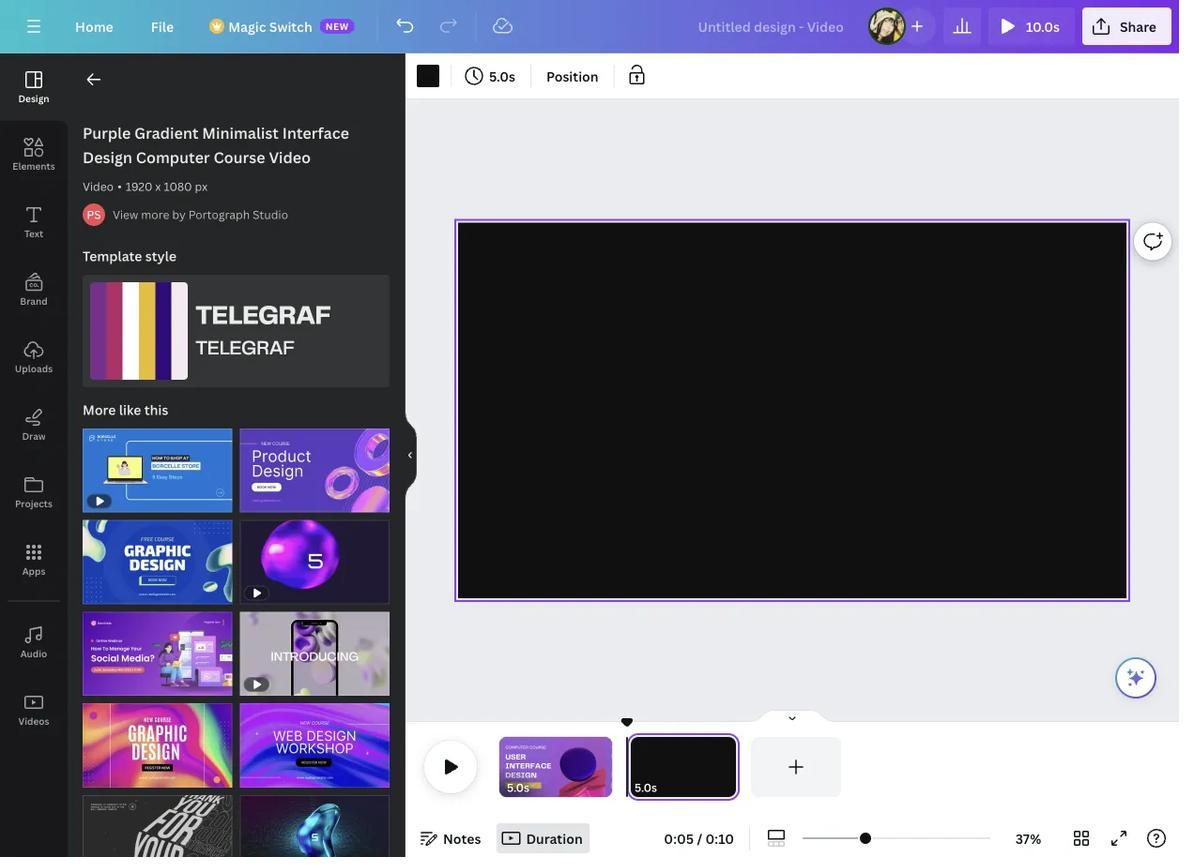 Task type: locate. For each thing, give the bounding box(es) containing it.
user inside 'user interface design sign up now!'
[[505, 754, 526, 762]]

course down minimalist
[[213, 147, 265, 168]]

uploads button
[[0, 324, 68, 391]]

telegraf
[[195, 304, 331, 329], [195, 340, 295, 358]]

design
[[18, 92, 49, 105], [83, 147, 132, 168], [505, 773, 537, 780], [611, 773, 643, 780]]

text button
[[0, 189, 68, 256]]

10.0s
[[1026, 17, 1060, 35]]

view more by portograph studio button
[[113, 206, 288, 224]]

design up elements button
[[18, 92, 49, 105]]

5.0s button
[[459, 61, 523, 91], [507, 779, 529, 798], [635, 779, 657, 798]]

1 horizontal spatial user
[[611, 754, 632, 762]]

brand button
[[0, 256, 68, 324]]

2 horizontal spatial course
[[635, 747, 652, 751]]

magic
[[228, 17, 266, 35]]

2 telegraf from the top
[[195, 340, 295, 358]]

1 horizontal spatial video
[[269, 147, 311, 168]]

purple modern illustration webinar manage social media video group
[[83, 601, 232, 697]]

1 horizontal spatial trimming, end edge slider
[[723, 738, 740, 798]]

interface for user interface design sign up now!
[[505, 763, 552, 771]]

1 horizontal spatial trimming, start edge slider
[[627, 738, 644, 798]]

video up portograph studio element
[[83, 179, 114, 194]]

Page title text field
[[665, 779, 673, 798]]

user inside "user interface design"
[[611, 754, 632, 762]]

trimming, end edge slider right page title text box
[[723, 738, 740, 798]]

0 horizontal spatial interface
[[282, 123, 349, 143]]

0 horizontal spatial user
[[505, 754, 526, 762]]

0 horizontal spatial trimming, end edge slider
[[599, 738, 612, 798]]

portograph studio image
[[83, 204, 105, 226]]

1 horizontal spatial course
[[529, 747, 546, 751]]

1920 x 1080 px
[[126, 179, 208, 194]]

elements button
[[0, 121, 68, 189]]

notes button
[[413, 824, 489, 854]]

elements
[[12, 160, 55, 172]]

countdown intro 3d video in bright purple black and white bold tech style group
[[240, 509, 390, 605]]

0 horizontal spatial computer
[[136, 147, 210, 168]]

brand
[[20, 295, 48, 307]]

37%
[[1015, 830, 1041, 848]]

computer up 'user interface design sign up now!'
[[505, 747, 528, 751]]

gradient
[[134, 123, 199, 143]]

user for user interface design
[[611, 754, 632, 762]]

now!
[[526, 785, 535, 788]]

x
[[155, 179, 161, 194]]

/
[[697, 830, 702, 848]]

design left page title text box
[[611, 773, 643, 780]]

1 user from the left
[[505, 754, 526, 762]]

design up up
[[505, 773, 537, 780]]

2 computer course from the left
[[611, 747, 652, 751]]

2 user from the left
[[611, 754, 632, 762]]

trimming, end edge slider left page title text box
[[599, 738, 612, 798]]

computer down gradient
[[136, 147, 210, 168]]

portograph
[[188, 207, 250, 222]]

style
[[145, 247, 176, 265]]

px
[[195, 179, 208, 194]]

position button
[[539, 61, 606, 91]]

0 horizontal spatial computer course
[[505, 747, 546, 751]]

computer course up 'user interface design sign up now!'
[[505, 747, 546, 751]]

share button
[[1082, 8, 1172, 45]]

course
[[213, 147, 265, 168], [529, 747, 546, 751], [635, 747, 652, 751]]

design inside button
[[18, 92, 49, 105]]

2
[[117, 679, 123, 692]]

1 horizontal spatial interface
[[505, 763, 552, 771]]

1
[[92, 679, 98, 692]]

purple gradient web design workshop video image
[[240, 704, 390, 788]]

blue modern graphic design course video image
[[83, 521, 232, 605]]

up
[[521, 785, 525, 788]]

10.0s button
[[988, 8, 1075, 45]]

user
[[505, 754, 526, 762], [611, 754, 632, 762]]

2 trimming, end edge slider from the left
[[723, 738, 740, 798]]

2 horizontal spatial interface
[[611, 763, 658, 771]]

1 vertical spatial video
[[83, 179, 114, 194]]

modern animated neutral thank you video group
[[83, 785, 232, 858]]

share
[[1120, 17, 1156, 35]]

video
[[269, 147, 311, 168], [83, 179, 114, 194]]

1 trimming, end edge slider from the left
[[599, 738, 612, 798]]

more
[[83, 401, 116, 419]]

draw button
[[0, 391, 68, 459]]

user interface design
[[611, 754, 658, 780]]

computer
[[136, 147, 210, 168], [505, 747, 528, 751], [611, 747, 634, 751]]

0 horizontal spatial trimming, start edge slider
[[499, 738, 513, 798]]

purple gradient web design workshop video group
[[240, 693, 390, 788]]

trimming, start edge slider left up
[[499, 738, 513, 798]]

design down purple
[[83, 147, 132, 168]]

view
[[113, 207, 138, 222]]

minimalist
[[202, 123, 279, 143]]

of
[[100, 679, 114, 692]]

user for user interface design sign up now!
[[505, 754, 526, 762]]

interface
[[282, 123, 349, 143], [505, 763, 552, 771], [611, 763, 658, 771]]

switch
[[269, 17, 312, 35]]

trimming, end edge slider
[[599, 738, 612, 798], [723, 738, 740, 798]]

video down minimalist
[[269, 147, 311, 168]]

trimming, start edge slider
[[499, 738, 513, 798], [627, 738, 644, 798]]

computer course up "user interface design"
[[611, 747, 652, 751]]

course up "user interface design"
[[635, 747, 652, 751]]

hide pages image
[[747, 710, 837, 725]]

5.0s
[[489, 67, 515, 85], [507, 781, 529, 796], [635, 781, 657, 796]]

0 horizontal spatial course
[[213, 147, 265, 168]]

0:05 / 0:10
[[664, 830, 734, 848]]

course up 'user interface design sign up now!'
[[529, 747, 546, 751]]

home
[[75, 17, 113, 35]]

2 horizontal spatial computer
[[611, 747, 634, 751]]

trimming, start edge slider left page title text box
[[627, 738, 644, 798]]

projects button
[[0, 459, 68, 527]]

1 vertical spatial telegraf
[[195, 340, 295, 358]]

design inside "user interface design"
[[611, 773, 643, 780]]

0 vertical spatial video
[[269, 147, 311, 168]]

#101010 image
[[417, 65, 439, 87], [417, 65, 439, 87]]

apps button
[[0, 527, 68, 594]]

1 horizontal spatial computer course
[[611, 747, 652, 751]]

1 of 2
[[92, 679, 123, 692]]

computer inside purple gradient minimalist interface design computer course video
[[136, 147, 210, 168]]

1 computer course from the left
[[505, 747, 546, 751]]

file button
[[136, 8, 189, 45]]

videos button
[[0, 677, 68, 744]]

by
[[172, 207, 186, 222]]

user interface design sign up now!
[[505, 754, 552, 788]]

new
[[325, 20, 349, 32]]

computer up "user interface design"
[[611, 747, 634, 751]]

purple gradient minimalist interface design computer course video
[[83, 123, 349, 168]]

0 vertical spatial telegraf
[[195, 304, 331, 329]]

computer course
[[505, 747, 546, 751], [611, 747, 652, 751]]

interface for user interface design
[[611, 763, 658, 771]]

Design title text field
[[683, 8, 861, 45]]



Task type: vqa. For each thing, say whether or not it's contained in the screenshot.
second Trimming, start edge slider from right
yes



Task type: describe. For each thing, give the bounding box(es) containing it.
file
[[151, 17, 174, 35]]

hide image
[[405, 411, 417, 501]]

countdown intro 3d video in blue purple black bold tech style group
[[240, 785, 390, 858]]

duration button
[[496, 824, 590, 854]]

template
[[83, 247, 142, 265]]

main menu bar
[[0, 0, 1179, 54]]

interface inside purple gradient minimalist interface design computer course video
[[282, 123, 349, 143]]

modern purple product design course video group
[[240, 418, 390, 513]]

videos
[[18, 715, 49, 728]]

5.0s button left position popup button
[[459, 61, 523, 91]]

template style
[[83, 247, 176, 265]]

duration
[[526, 830, 583, 848]]

home link
[[60, 8, 128, 45]]

like
[[119, 401, 141, 419]]

design inside 'user interface design sign up now!'
[[505, 773, 537, 780]]

2 trimming, start edge slider from the left
[[627, 738, 644, 798]]

1 horizontal spatial computer
[[505, 747, 528, 751]]

portograph studio element
[[83, 204, 105, 226]]

5.0s left position popup button
[[489, 67, 515, 85]]

5.0s left page title text box
[[635, 781, 657, 796]]

0:10
[[705, 830, 734, 848]]

view more by portograph studio
[[113, 207, 288, 222]]

1920
[[126, 179, 152, 194]]

modern purple product design course video image
[[240, 429, 390, 513]]

37% button
[[998, 824, 1059, 854]]

draw
[[22, 430, 46, 443]]

uploads
[[15, 362, 53, 375]]

more like this
[[83, 401, 168, 419]]

course inside purple gradient minimalist interface design computer course video
[[213, 147, 265, 168]]

trimming, end edge slider for first trimming, start edge slider from left
[[599, 738, 612, 798]]

5.0s up duration button
[[507, 781, 529, 796]]

0:05
[[664, 830, 694, 848]]

side panel tab list
[[0, 54, 68, 744]]

blue professional how to shop animation video group
[[83, 418, 232, 513]]

5.0s button up duration button
[[507, 779, 529, 798]]

video inside purple gradient minimalist interface design computer course video
[[269, 147, 311, 168]]

apps
[[22, 565, 45, 578]]

purple
[[83, 123, 131, 143]]

1 telegraf from the top
[[195, 304, 331, 329]]

design inside purple gradient minimalist interface design computer course video
[[83, 147, 132, 168]]

canva assistant image
[[1125, 667, 1147, 690]]

audio
[[20, 648, 47, 660]]

colorful gradient graphic design course video group
[[83, 693, 232, 788]]

blue modern graphic design course video group
[[83, 509, 232, 605]]

audio button
[[0, 609, 68, 677]]

this
[[144, 401, 168, 419]]

more
[[141, 207, 169, 222]]

1 trimming, start edge slider from the left
[[499, 738, 513, 798]]

1080
[[164, 179, 192, 194]]

purple slate grey yellow product launch video group
[[240, 601, 390, 697]]

projects
[[15, 498, 53, 510]]

5.0s button left page title text box
[[635, 779, 657, 798]]

magic switch
[[228, 17, 312, 35]]

trimming, end edge slider for second trimming, start edge slider from the left
[[723, 738, 740, 798]]

position
[[546, 67, 599, 85]]

colorful gradient graphic design course video image
[[83, 704, 232, 788]]

sign
[[512, 785, 520, 788]]

studio
[[253, 207, 288, 222]]

design button
[[0, 54, 68, 121]]

notes
[[443, 830, 481, 848]]

0 horizontal spatial video
[[83, 179, 114, 194]]

text
[[24, 227, 43, 240]]



